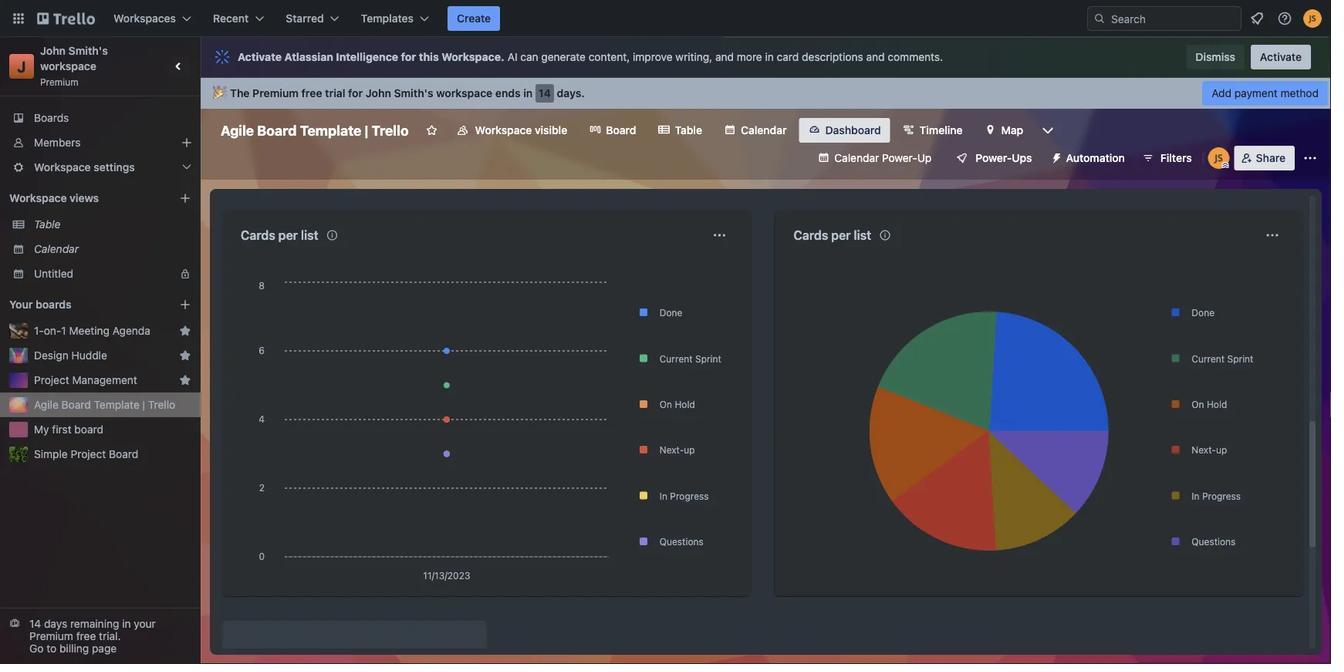 Task type: vqa. For each thing, say whether or not it's contained in the screenshot.
All
no



Task type: describe. For each thing, give the bounding box(es) containing it.
workspace.
[[442, 51, 505, 63]]

14 days remaining in your premium free trial. go to billing page
[[29, 618, 156, 655]]

1 vertical spatial |
[[143, 399, 145, 411]]

share button
[[1235, 146, 1295, 171]]

power- inside calendar power-up link
[[882, 152, 918, 164]]

descriptions
[[802, 51, 864, 63]]

1 up from the left
[[684, 445, 695, 456]]

views
[[70, 192, 99, 205]]

untitled
[[34, 268, 73, 280]]

card
[[777, 51, 799, 63]]

0 notifications image
[[1248, 9, 1267, 28]]

atlassian
[[284, 51, 333, 63]]

days.
[[557, 87, 585, 100]]

add payment method link
[[1203, 81, 1329, 106]]

1 in from the left
[[660, 491, 668, 502]]

agenda
[[113, 325, 150, 337]]

1 questions from the left
[[660, 537, 704, 548]]

boards
[[36, 298, 72, 311]]

| inside text field
[[365, 122, 369, 139]]

1 and from the left
[[716, 51, 734, 63]]

2 vertical spatial calendar
[[34, 243, 79, 256]]

generate
[[542, 51, 586, 63]]

management
[[72, 374, 137, 387]]

recent
[[213, 12, 249, 25]]

1 current from the left
[[660, 353, 693, 364]]

create a view image
[[179, 192, 191, 205]]

activate for activate
[[1261, 51, 1302, 63]]

2 progress from the left
[[1203, 491, 1241, 502]]

back to home image
[[37, 6, 95, 31]]

project inside "simple project board" link
[[71, 448, 106, 461]]

1 vertical spatial calendar
[[835, 152, 880, 164]]

recent button
[[204, 6, 274, 31]]

first
[[52, 423, 72, 436]]

workspace visible
[[475, 124, 568, 137]]

go
[[29, 643, 44, 655]]

ai
[[508, 51, 518, 63]]

banner containing 🎉
[[201, 78, 1332, 109]]

show menu image
[[1303, 151, 1319, 166]]

2 cards per list from the left
[[794, 228, 872, 243]]

premium inside banner
[[253, 87, 299, 100]]

simple project board
[[34, 448, 138, 461]]

2 current sprint from the left
[[1192, 353, 1254, 364]]

board
[[74, 423, 103, 436]]

1 current sprint from the left
[[660, 353, 722, 364]]

john smith's workspace link
[[40, 44, 111, 73]]

1 on hold from the left
[[660, 399, 695, 410]]

templates
[[361, 12, 414, 25]]

my first board link
[[34, 422, 191, 438]]

visible
[[535, 124, 568, 137]]

2 in progress from the left
[[1192, 491, 1241, 502]]

meeting
[[69, 325, 110, 337]]

john smith's workspace premium
[[40, 44, 111, 87]]

trial
[[325, 87, 346, 100]]

1 horizontal spatial workspace
[[436, 87, 493, 100]]

project management button
[[34, 373, 173, 388]]

create button
[[448, 6, 500, 31]]

1
[[61, 325, 66, 337]]

search image
[[1094, 12, 1106, 25]]

intelligence
[[336, 51, 398, 63]]

create
[[457, 12, 491, 25]]

remaining
[[70, 618, 119, 631]]

1 horizontal spatial calendar
[[741, 124, 787, 137]]

templates button
[[352, 6, 439, 31]]

1 done from the left
[[660, 308, 683, 318]]

content,
[[589, 51, 630, 63]]

workspace for workspace settings
[[34, 161, 91, 174]]

workspace settings
[[34, 161, 135, 174]]

agile board template | trello inside text field
[[221, 122, 409, 139]]

john inside john smith's workspace premium
[[40, 44, 66, 57]]

workspace views
[[9, 192, 99, 205]]

1 vertical spatial table
[[34, 218, 61, 231]]

days
[[44, 618, 67, 631]]

1 horizontal spatial smith's
[[394, 87, 434, 100]]

workspaces
[[113, 12, 176, 25]]

add
[[1212, 87, 1232, 100]]

workspace inside john smith's workspace premium
[[40, 60, 96, 73]]

project management
[[34, 374, 137, 387]]

more
[[737, 51, 763, 63]]

2 up from the left
[[1217, 445, 1228, 456]]

1 progress from the left
[[670, 491, 709, 502]]

agile board template | trello link
[[34, 398, 191, 413]]

1 vertical spatial trello
[[148, 399, 175, 411]]

workspace for workspace visible
[[475, 124, 532, 137]]

untitled link
[[34, 266, 170, 282]]

1 horizontal spatial for
[[401, 51, 416, 63]]

up
[[918, 152, 932, 164]]

2 questions from the left
[[1192, 537, 1236, 548]]

1 cards from the left
[[241, 228, 275, 243]]

0 horizontal spatial agile board template | trello
[[34, 399, 175, 411]]

dashboard link
[[799, 118, 891, 143]]

premium inside john smith's workspace premium
[[40, 76, 79, 87]]

1-
[[34, 325, 44, 337]]

boards
[[34, 112, 69, 124]]

on-
[[44, 325, 61, 337]]

template inside text field
[[300, 122, 362, 139]]

starred icon image for 1-on-1 meeting agenda
[[179, 325, 191, 337]]

in inside 14 days remaining in your premium free trial. go to billing page
[[122, 618, 131, 631]]

my first board
[[34, 423, 103, 436]]

simple
[[34, 448, 68, 461]]

starred icon image for design huddle
[[179, 350, 191, 362]]

writing,
[[676, 51, 713, 63]]

1-on-1 meeting agenda
[[34, 325, 150, 337]]

workspace settings button
[[0, 155, 201, 180]]

this member is an admin of this board. image
[[1223, 162, 1230, 169]]

board link
[[580, 118, 646, 143]]

dismiss
[[1196, 51, 1236, 63]]

add board image
[[179, 299, 191, 311]]

2 on from the left
[[1192, 399, 1205, 410]]

filters
[[1161, 152, 1193, 164]]

workspace navigation collapse icon image
[[168, 56, 190, 77]]

1 next- from the left
[[660, 445, 684, 456]]

to
[[46, 643, 56, 655]]

2 hold from the left
[[1207, 399, 1228, 410]]

1 sprint from the left
[[696, 353, 722, 364]]

calendar power-up link
[[809, 146, 941, 171]]

trial.
[[99, 630, 121, 643]]

activate link
[[1251, 45, 1312, 69]]

Search field
[[1088, 6, 1242, 31]]



Task type: locate. For each thing, give the bounding box(es) containing it.
cards
[[241, 228, 275, 243], [794, 228, 829, 243]]

and left comments.
[[867, 51, 885, 63]]

1 activate from the left
[[238, 51, 282, 63]]

power- inside power-ups button
[[976, 152, 1012, 164]]

share
[[1257, 152, 1286, 164]]

0 vertical spatial template
[[300, 122, 362, 139]]

1 horizontal spatial in progress
[[1192, 491, 1241, 502]]

board inside text field
[[257, 122, 297, 139]]

2 horizontal spatial calendar
[[835, 152, 880, 164]]

1 horizontal spatial on hold
[[1192, 399, 1228, 410]]

1 vertical spatial starred icon image
[[179, 350, 191, 362]]

trello down 🎉 the premium free trial for john smith's workspace ends in 14 days.
[[372, 122, 409, 139]]

1 vertical spatial workspace
[[34, 161, 91, 174]]

1 horizontal spatial cards
[[794, 228, 829, 243]]

0 horizontal spatial trello
[[148, 399, 175, 411]]

1 starred icon image from the top
[[179, 325, 191, 337]]

starred button
[[277, 6, 349, 31]]

this
[[419, 51, 439, 63]]

0 vertical spatial free
[[302, 87, 322, 100]]

| up my first board link
[[143, 399, 145, 411]]

1 horizontal spatial john
[[366, 87, 391, 100]]

boards link
[[0, 106, 201, 130]]

1 horizontal spatial questions
[[1192, 537, 1236, 548]]

Board name text field
[[213, 118, 417, 143]]

your
[[9, 298, 33, 311]]

0 horizontal spatial hold
[[675, 399, 695, 410]]

1 horizontal spatial 14
[[539, 87, 551, 100]]

0 vertical spatial john
[[40, 44, 66, 57]]

and left more
[[716, 51, 734, 63]]

timeline link
[[894, 118, 972, 143]]

2 sprint from the left
[[1228, 353, 1254, 364]]

1 horizontal spatial current sprint
[[1192, 353, 1254, 364]]

automation
[[1067, 152, 1125, 164]]

in progress
[[660, 491, 709, 502], [1192, 491, 1241, 502]]

1 vertical spatial in
[[524, 87, 533, 100]]

list
[[301, 228, 319, 243], [854, 228, 872, 243]]

john down back to home image
[[40, 44, 66, 57]]

switch to… image
[[11, 11, 26, 26]]

calendar down dashboard
[[835, 152, 880, 164]]

smith's
[[68, 44, 108, 57], [394, 87, 434, 100]]

2 vertical spatial workspace
[[9, 192, 67, 205]]

dismiss button
[[1187, 45, 1245, 69]]

2 per from the left
[[832, 228, 851, 243]]

1 per from the left
[[279, 228, 298, 243]]

2 current from the left
[[1192, 353, 1225, 364]]

activate down open information menu icon
[[1261, 51, 1302, 63]]

|
[[365, 122, 369, 139], [143, 399, 145, 411]]

improve
[[633, 51, 673, 63]]

agile down the
[[221, 122, 254, 139]]

0 horizontal spatial list
[[301, 228, 319, 243]]

go to billing page link
[[29, 643, 117, 655]]

0 horizontal spatial activate
[[238, 51, 282, 63]]

done
[[660, 308, 683, 318], [1192, 308, 1215, 318]]

design huddle
[[34, 349, 107, 362]]

2 power- from the left
[[976, 152, 1012, 164]]

activate right atlassian intelligence logo
[[238, 51, 282, 63]]

1 vertical spatial project
[[71, 448, 106, 461]]

0 vertical spatial trello
[[372, 122, 409, 139]]

0 horizontal spatial agile
[[34, 399, 59, 411]]

workspace visible button
[[448, 118, 577, 143]]

banner
[[201, 78, 1332, 109]]

0 vertical spatial workspace
[[475, 124, 532, 137]]

0 horizontal spatial power-
[[882, 152, 918, 164]]

1 horizontal spatial john smith (johnsmith38824343) image
[[1304, 9, 1322, 28]]

your boards
[[9, 298, 72, 311]]

smith's down back to home image
[[68, 44, 108, 57]]

workspace down members
[[34, 161, 91, 174]]

workspace right "j" link on the left of the page
[[40, 60, 96, 73]]

filters button
[[1138, 146, 1197, 171]]

0 horizontal spatial per
[[279, 228, 298, 243]]

0 vertical spatial 14
[[539, 87, 551, 100]]

1 horizontal spatial in
[[1192, 491, 1200, 502]]

john down activate atlassian intelligence for this workspace.
[[366, 87, 391, 100]]

comments.
[[888, 51, 943, 63]]

0 horizontal spatial table link
[[34, 217, 191, 232]]

settings
[[94, 161, 135, 174]]

project inside project management button
[[34, 374, 69, 387]]

0 vertical spatial calendar
[[741, 124, 787, 137]]

table down writing,
[[675, 124, 703, 137]]

starred icon image
[[179, 325, 191, 337], [179, 350, 191, 362], [179, 374, 191, 387]]

in
[[766, 51, 774, 63], [524, 87, 533, 100], [122, 618, 131, 631]]

🎉
[[213, 87, 224, 100]]

0 horizontal spatial smith's
[[68, 44, 108, 57]]

huddle
[[71, 349, 107, 362]]

0 horizontal spatial sprint
[[696, 353, 722, 364]]

0 horizontal spatial free
[[76, 630, 96, 643]]

0 horizontal spatial john smith (johnsmith38824343) image
[[1209, 147, 1230, 169]]

1 horizontal spatial next-
[[1192, 445, 1217, 456]]

2 starred icon image from the top
[[179, 350, 191, 362]]

next-up
[[660, 445, 695, 456], [1192, 445, 1228, 456]]

sm image
[[1045, 146, 1067, 168]]

0 horizontal spatial for
[[348, 87, 363, 100]]

1 horizontal spatial next-up
[[1192, 445, 1228, 456]]

for
[[401, 51, 416, 63], [348, 87, 363, 100]]

1 in progress from the left
[[660, 491, 709, 502]]

0 horizontal spatial progress
[[670, 491, 709, 502]]

0 horizontal spatial current sprint
[[660, 353, 722, 364]]

0 horizontal spatial table
[[34, 218, 61, 231]]

calendar down more
[[741, 124, 787, 137]]

activate for activate atlassian intelligence for this workspace.
[[238, 51, 282, 63]]

2 next-up from the left
[[1192, 445, 1228, 456]]

1 horizontal spatial and
[[867, 51, 885, 63]]

project down board
[[71, 448, 106, 461]]

0 horizontal spatial john
[[40, 44, 66, 57]]

primary element
[[0, 0, 1332, 37]]

1 hold from the left
[[675, 399, 695, 410]]

1 vertical spatial for
[[348, 87, 363, 100]]

calendar power-up
[[835, 152, 932, 164]]

calendar link up untitled link
[[34, 242, 191, 257]]

agile board template | trello
[[221, 122, 409, 139], [34, 399, 175, 411]]

1 horizontal spatial project
[[71, 448, 106, 461]]

free
[[302, 87, 322, 100], [76, 630, 96, 643]]

can
[[521, 51, 539, 63]]

in
[[660, 491, 668, 502], [1192, 491, 1200, 502]]

premium inside 14 days remaining in your premium free trial. go to billing page
[[29, 630, 73, 643]]

workspace down "ends"
[[475, 124, 532, 137]]

1 on from the left
[[660, 399, 672, 410]]

2 horizontal spatial in
[[766, 51, 774, 63]]

0 horizontal spatial on
[[660, 399, 672, 410]]

0 horizontal spatial |
[[143, 399, 145, 411]]

0 vertical spatial for
[[401, 51, 416, 63]]

2 vertical spatial starred icon image
[[179, 374, 191, 387]]

0 vertical spatial john smith (johnsmith38824343) image
[[1304, 9, 1322, 28]]

power-ups button
[[945, 146, 1042, 171]]

smith's down this at left
[[394, 87, 434, 100]]

0 vertical spatial starred icon image
[[179, 325, 191, 337]]

1 horizontal spatial list
[[854, 228, 872, 243]]

1 horizontal spatial activate
[[1261, 51, 1302, 63]]

your boards with 6 items element
[[9, 296, 156, 314]]

workspace inside button
[[475, 124, 532, 137]]

members
[[34, 136, 81, 149]]

cards per list
[[241, 228, 319, 243], [794, 228, 872, 243]]

1 horizontal spatial done
[[1192, 308, 1215, 318]]

1 next-up from the left
[[660, 445, 695, 456]]

the
[[230, 87, 250, 100]]

map
[[1002, 124, 1024, 137]]

0 horizontal spatial next-
[[660, 445, 684, 456]]

workspace left views
[[9, 192, 67, 205]]

john smith (johnsmith38824343) image
[[1304, 9, 1322, 28], [1209, 147, 1230, 169]]

1 vertical spatial calendar link
[[34, 242, 191, 257]]

2 done from the left
[[1192, 308, 1215, 318]]

2 on hold from the left
[[1192, 399, 1228, 410]]

1 horizontal spatial trello
[[372, 122, 409, 139]]

ups
[[1012, 152, 1033, 164]]

trello inside text field
[[372, 122, 409, 139]]

0 horizontal spatial up
[[684, 445, 695, 456]]

table link right board link on the top of the page
[[649, 118, 712, 143]]

1 vertical spatial john
[[366, 87, 391, 100]]

project down design
[[34, 374, 69, 387]]

ends
[[496, 87, 521, 100]]

automation button
[[1045, 146, 1135, 171]]

2 list from the left
[[854, 228, 872, 243]]

3 starred icon image from the top
[[179, 374, 191, 387]]

billing
[[59, 643, 89, 655]]

john inside banner
[[366, 87, 391, 100]]

0 horizontal spatial in
[[660, 491, 668, 502]]

workspace
[[475, 124, 532, 137], [34, 161, 91, 174], [9, 192, 67, 205]]

1 horizontal spatial up
[[1217, 445, 1228, 456]]

2 activate from the left
[[1261, 51, 1302, 63]]

0 horizontal spatial current
[[660, 353, 693, 364]]

power- down map link
[[976, 152, 1012, 164]]

smith's inside john smith's workspace premium
[[68, 44, 108, 57]]

power-ups
[[976, 152, 1033, 164]]

0 horizontal spatial questions
[[660, 537, 704, 548]]

0 horizontal spatial in
[[122, 618, 131, 631]]

starred
[[286, 12, 324, 25]]

workspace for workspace views
[[9, 192, 67, 205]]

calendar link down more
[[715, 118, 796, 143]]

0 horizontal spatial on hold
[[660, 399, 695, 410]]

john
[[40, 44, 66, 57], [366, 87, 391, 100]]

john smith (johnsmith38824343) image right open information menu icon
[[1304, 9, 1322, 28]]

open information menu image
[[1278, 11, 1293, 26]]

0 horizontal spatial cards per list
[[241, 228, 319, 243]]

j
[[17, 57, 26, 75]]

1 horizontal spatial per
[[832, 228, 851, 243]]

14 left days.
[[539, 87, 551, 100]]

progress
[[670, 491, 709, 502], [1203, 491, 1241, 502]]

calendar up untitled
[[34, 243, 79, 256]]

current sprint
[[660, 353, 722, 364], [1192, 353, 1254, 364]]

0 horizontal spatial next-up
[[660, 445, 695, 456]]

atlassian intelligence logo image
[[213, 48, 232, 66]]

on
[[660, 399, 672, 410], [1192, 399, 1205, 410]]

method
[[1281, 87, 1319, 100]]

0 horizontal spatial workspace
[[40, 60, 96, 73]]

trello up my first board link
[[148, 399, 175, 411]]

0 vertical spatial table
[[675, 124, 703, 137]]

customize views image
[[1041, 123, 1056, 138]]

1 horizontal spatial agile
[[221, 122, 254, 139]]

0 horizontal spatial cards
[[241, 228, 275, 243]]

1-on-1 meeting agenda button
[[34, 323, 173, 339]]

1 horizontal spatial calendar link
[[715, 118, 796, 143]]

design
[[34, 349, 69, 362]]

free inside 14 days remaining in your premium free trial. go to billing page
[[76, 630, 96, 643]]

trello
[[372, 122, 409, 139], [148, 399, 175, 411]]

agile
[[221, 122, 254, 139], [34, 399, 59, 411]]

0 horizontal spatial 14
[[29, 618, 41, 631]]

1 cards per list from the left
[[241, 228, 319, 243]]

for inside banner
[[348, 87, 363, 100]]

members link
[[0, 130, 201, 155]]

2 in from the left
[[1192, 491, 1200, 502]]

1 horizontal spatial on
[[1192, 399, 1205, 410]]

board
[[257, 122, 297, 139], [606, 124, 637, 137], [61, 399, 91, 411], [109, 448, 138, 461]]

ai can generate content, improve writing, and more in card descriptions and comments.
[[508, 51, 943, 63]]

for right trial
[[348, 87, 363, 100]]

2 next- from the left
[[1192, 445, 1217, 456]]

2 and from the left
[[867, 51, 885, 63]]

2 cards from the left
[[794, 228, 829, 243]]

1 horizontal spatial sprint
[[1228, 353, 1254, 364]]

0 horizontal spatial calendar link
[[34, 242, 191, 257]]

calendar
[[741, 124, 787, 137], [835, 152, 880, 164], [34, 243, 79, 256]]

14 inside banner
[[539, 87, 551, 100]]

14 inside 14 days remaining in your premium free trial. go to billing page
[[29, 618, 41, 631]]

| down 🎉 the premium free trial for john smith's workspace ends in 14 days.
[[365, 122, 369, 139]]

1 list from the left
[[301, 228, 319, 243]]

power- down timeline "link"
[[882, 152, 918, 164]]

for left this at left
[[401, 51, 416, 63]]

1 power- from the left
[[882, 152, 918, 164]]

agile inside "agile board template | trello" link
[[34, 399, 59, 411]]

design huddle button
[[34, 348, 173, 364]]

1 vertical spatial workspace
[[436, 87, 493, 100]]

john smith (johnsmith38824343) image right filters
[[1209, 147, 1230, 169]]

14 left days
[[29, 618, 41, 631]]

template up my first board link
[[94, 399, 140, 411]]

agile board template | trello down project management button
[[34, 399, 175, 411]]

confetti image
[[213, 87, 224, 100]]

starred icon image for project management
[[179, 374, 191, 387]]

in left card
[[766, 51, 774, 63]]

in right "ends"
[[524, 87, 533, 100]]

0 horizontal spatial template
[[94, 399, 140, 411]]

in left your
[[122, 618, 131, 631]]

1 horizontal spatial power-
[[976, 152, 1012, 164]]

1 horizontal spatial agile board template | trello
[[221, 122, 409, 139]]

workspace inside dropdown button
[[34, 161, 91, 174]]

agile inside agile board template | trello text field
[[221, 122, 254, 139]]

your
[[134, 618, 156, 631]]

1 horizontal spatial template
[[300, 122, 362, 139]]

workspace down 'workspace.'
[[436, 87, 493, 100]]

template down trial
[[300, 122, 362, 139]]

star or unstar board image
[[426, 124, 438, 137]]

1 horizontal spatial table link
[[649, 118, 712, 143]]

map link
[[976, 118, 1033, 143]]

timeline
[[920, 124, 963, 137]]

payment
[[1235, 87, 1278, 100]]

1 vertical spatial 14
[[29, 618, 41, 631]]

2 vertical spatial in
[[122, 618, 131, 631]]

1 vertical spatial smith's
[[394, 87, 434, 100]]

j link
[[9, 54, 34, 79]]

agile up my
[[34, 399, 59, 411]]

page
[[92, 643, 117, 655]]

0 vertical spatial table link
[[649, 118, 712, 143]]

table link down views
[[34, 217, 191, 232]]

0 vertical spatial agile
[[221, 122, 254, 139]]

1 vertical spatial agile
[[34, 399, 59, 411]]

0 horizontal spatial done
[[660, 308, 683, 318]]

1 vertical spatial table link
[[34, 217, 191, 232]]

in inside banner
[[524, 87, 533, 100]]

1 vertical spatial template
[[94, 399, 140, 411]]

1 horizontal spatial table
[[675, 124, 703, 137]]

0 vertical spatial project
[[34, 374, 69, 387]]

workspaces button
[[104, 6, 201, 31]]

add payment method
[[1212, 87, 1319, 100]]

agile board template | trello down trial
[[221, 122, 409, 139]]

power-
[[882, 152, 918, 164], [976, 152, 1012, 164]]

0 vertical spatial workspace
[[40, 60, 96, 73]]

table down workspace views
[[34, 218, 61, 231]]

simple project board link
[[34, 447, 191, 462]]



